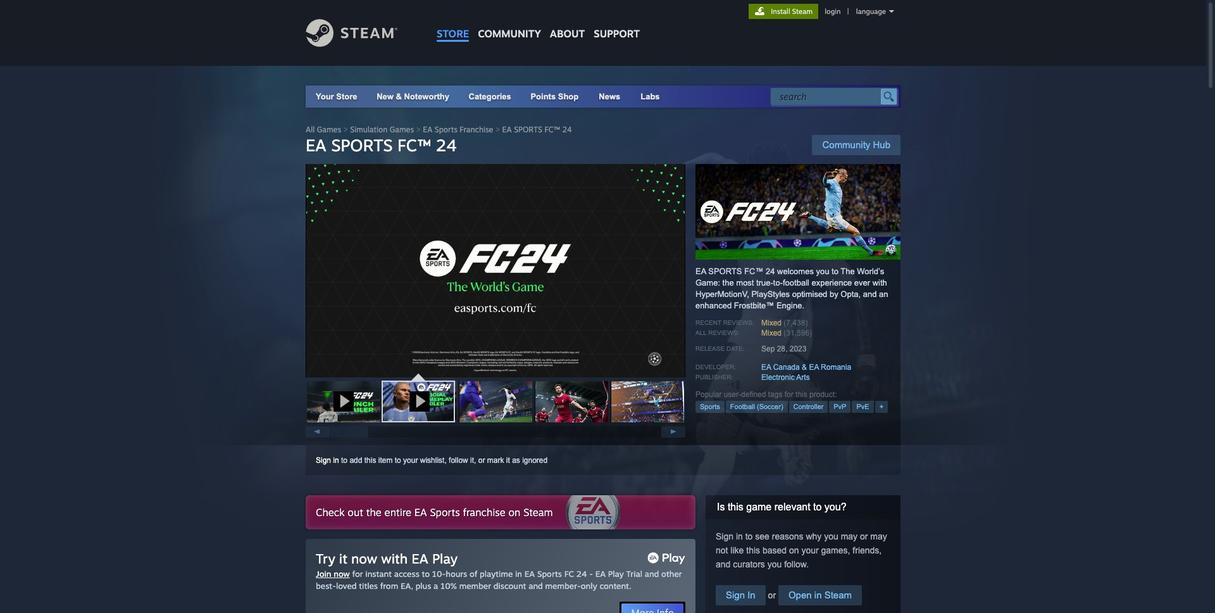 Task type: describe. For each thing, give the bounding box(es) containing it.
join
[[316, 569, 332, 579]]

labs
[[641, 92, 660, 101]]

mixed (31,596)
[[762, 329, 813, 338]]

to inside for instant access to 10-hours of playtime in ea sports fc 24 - ea play trial and other best-loved titles from ea, plus a 10% member discount and member-only content.
[[422, 569, 430, 579]]

0 horizontal spatial now
[[334, 569, 350, 579]]

for instant access to 10-hours of playtime in ea sports fc 24 - ea play trial and other best-loved titles from ea, plus a 10% member discount and member-only content.
[[316, 569, 682, 591]]

to left add
[[341, 456, 348, 465]]

in
[[748, 590, 756, 600]]

categories link
[[469, 92, 512, 101]]

1 vertical spatial the
[[366, 506, 382, 519]]

pvp link
[[830, 401, 851, 413]]

ever
[[855, 278, 871, 288]]

2 games from the left
[[390, 125, 414, 134]]

this right add
[[365, 456, 376, 465]]

|
[[848, 7, 850, 16]]

best-
[[316, 581, 336, 591]]

check out the entire ea sports franchise on steam
[[316, 506, 553, 519]]

user-
[[724, 390, 742, 399]]

(soccer)
[[757, 403, 784, 410]]

28,
[[777, 345, 788, 353]]

install
[[771, 7, 791, 16]]

with inside ea sports fc™ 24 welcomes you to the world's game: the most true-to-football experience ever with hypermotionv, playstyles optimised by opta, and an enhanced frostbite™ engine.
[[873, 278, 888, 288]]

login
[[825, 7, 841, 16]]

(31,596)
[[784, 329, 813, 338]]

steam inside account menu navigation
[[793, 7, 813, 16]]

0 vertical spatial play
[[432, 550, 458, 567]]

new & noteworthy link
[[377, 92, 450, 101]]

electronic arts link
[[762, 373, 810, 382]]

1 vertical spatial you
[[825, 531, 839, 541]]

this inside 'sign in to see reasons why you may or may not like this based on your games, friends, and curators you follow.'
[[747, 545, 761, 555]]

install steam link
[[749, 4, 819, 19]]

sign for sign in to add this item to your wishlist, follow it, or mark it as ignored
[[316, 456, 331, 465]]

0 horizontal spatial &
[[396, 92, 402, 101]]

by
[[830, 289, 839, 299]]

this up controller
[[796, 390, 808, 399]]

is this game relevant to you?
[[718, 502, 847, 512]]

you?
[[825, 502, 847, 512]]

electronic arts
[[762, 373, 810, 382]]

simulation games link
[[350, 125, 414, 134]]

hours
[[446, 569, 468, 579]]

to inside 'sign in to see reasons why you may or may not like this based on your games, friends, and curators you follow.'
[[746, 531, 753, 541]]

sign in link
[[716, 585, 766, 605]]

sign in link
[[316, 456, 339, 465]]

noteworthy
[[404, 92, 450, 101]]

controller
[[794, 403, 824, 410]]

recent reviews:
[[696, 319, 755, 326]]

to-
[[774, 278, 783, 288]]

to inside ea sports fc™ 24 welcomes you to the world's game: the most true-to-football experience ever with hypermotionv, playstyles optimised by opta, and an enhanced frostbite™ engine.
[[832, 267, 839, 276]]

news
[[599, 92, 621, 101]]

and right discount on the bottom left of the page
[[529, 581, 543, 591]]

engine.
[[777, 301, 805, 310]]

world's
[[858, 267, 885, 276]]

community
[[823, 139, 871, 150]]

electronic
[[762, 373, 795, 382]]

relevant
[[775, 502, 811, 512]]

popular user-defined tags for this product:
[[696, 390, 838, 399]]

open
[[789, 590, 812, 600]]

experience
[[812, 278, 852, 288]]

an
[[880, 289, 889, 299]]

plus
[[416, 581, 432, 591]]

content.
[[600, 581, 632, 591]]

most
[[737, 278, 755, 288]]

playtime
[[480, 569, 513, 579]]

not
[[716, 545, 729, 555]]

new & noteworthy
[[377, 92, 450, 101]]

hub
[[874, 139, 891, 150]]

ea down the all games link
[[306, 135, 327, 155]]

reviews: for mixed (31,596)
[[709, 329, 740, 336]]

0 vertical spatial your
[[403, 456, 418, 465]]

search search field
[[780, 89, 878, 105]]

to right 'item'
[[395, 456, 401, 465]]

2 may from the left
[[871, 531, 888, 541]]

ea sports franchise link
[[423, 125, 494, 134]]

and right trial
[[645, 569, 659, 579]]

friends,
[[853, 545, 882, 555]]

24 inside for instant access to 10-hours of playtime in ea sports fc 24 - ea play trial and other best-loved titles from ea, plus a 10% member discount and member-only content.
[[577, 569, 587, 579]]

entire
[[385, 506, 412, 519]]

ea up electronic
[[762, 363, 772, 372]]

points shop link
[[521, 85, 589, 108]]

out
[[348, 506, 363, 519]]

enhanced
[[696, 301, 732, 310]]

developer:
[[696, 364, 736, 370]]

shop
[[558, 92, 579, 101]]

1 may from the left
[[841, 531, 858, 541]]

see
[[756, 531, 770, 541]]

categories
[[469, 92, 512, 101]]

3 > from the left
[[496, 125, 500, 134]]

sports inside for instant access to 10-hours of playtime in ea sports fc 24 - ea play trial and other best-loved titles from ea, plus a 10% member discount and member-only content.
[[538, 569, 562, 579]]

mixed for mixed (7,438)
[[762, 319, 782, 327]]

0 horizontal spatial with
[[381, 550, 408, 567]]

community
[[478, 27, 541, 40]]

member-
[[546, 581, 581, 591]]

ea inside ea sports fc™ 24 welcomes you to the world's game: the most true-to-football experience ever with hypermotionv, playstyles optimised by opta, and an enhanced frostbite™ engine.
[[696, 267, 707, 276]]

points
[[531, 92, 556, 101]]

your store
[[316, 92, 357, 101]]

store
[[336, 92, 357, 101]]

in for sign in to add this item to your wishlist, follow it, or mark it as ignored
[[333, 456, 339, 465]]

arts
[[797, 373, 810, 382]]

sports left the franchise
[[435, 125, 458, 134]]

try
[[316, 550, 335, 567]]

a
[[434, 581, 438, 591]]

check
[[316, 506, 345, 519]]

community link
[[474, 0, 546, 46]]

sign for sign in to see reasons why you may or may not like this based on your games, friends, and curators you follow.
[[716, 531, 734, 541]]

labs link
[[631, 85, 670, 108]]

discount
[[494, 581, 527, 591]]

in inside for instant access to 10-hours of playtime in ea sports fc 24 - ea play trial and other best-loved titles from ea, plus a 10% member discount and member-only content.
[[516, 569, 522, 579]]

for inside for instant access to 10-hours of playtime in ea sports fc 24 - ea play trial and other best-loved titles from ea, plus a 10% member discount and member-only content.
[[352, 569, 363, 579]]

follow.
[[785, 559, 809, 569]]

2 vertical spatial or
[[766, 590, 779, 600]]

franchise
[[463, 506, 506, 519]]



Task type: vqa. For each thing, say whether or not it's contained in the screenshot.
Sports & Racing
no



Task type: locate. For each thing, give the bounding box(es) containing it.
sign in to see reasons why you may or may not like this based on your games, friends, and curators you follow.
[[716, 531, 888, 569]]

2 horizontal spatial >
[[496, 125, 500, 134]]

0 horizontal spatial all
[[306, 125, 315, 134]]

the up the hypermotionv,
[[723, 278, 734, 288]]

sign up the not
[[716, 531, 734, 541]]

ea down noteworthy
[[423, 125, 433, 134]]

in up the like at bottom
[[736, 531, 743, 541]]

mixed (7,438)
[[762, 319, 808, 327]]

or right it,
[[479, 456, 485, 465]]

play up 10- on the left of the page
[[432, 550, 458, 567]]

try it now with ea play
[[316, 550, 458, 567]]

1 horizontal spatial fc™
[[545, 125, 561, 134]]

release date:
[[696, 345, 745, 352]]

your down why
[[802, 545, 819, 555]]

to up "plus"
[[422, 569, 430, 579]]

mixed up sep
[[762, 329, 782, 338]]

and inside 'sign in to see reasons why you may or may not like this based on your games, friends, and curators you follow.'
[[716, 559, 731, 569]]

0 vertical spatial fc™
[[545, 125, 561, 134]]

steam inside 'link'
[[825, 590, 852, 600]]

and down the not
[[716, 559, 731, 569]]

1 vertical spatial mixed
[[762, 329, 782, 338]]

in inside 'link'
[[815, 590, 822, 600]]

reviews: for mixed (7,438)
[[724, 319, 755, 326]]

opta,
[[841, 289, 861, 299]]

2 vertical spatial fc™
[[745, 267, 764, 276]]

account menu navigation
[[749, 4, 901, 19]]

for right tags
[[785, 390, 794, 399]]

reviews: down frostbite™
[[724, 319, 755, 326]]

0 vertical spatial mixed
[[762, 319, 782, 327]]

to left you?
[[814, 502, 822, 512]]

0 horizontal spatial or
[[479, 456, 485, 465]]

0 vertical spatial it
[[506, 456, 510, 465]]

ea sports fc™ 24
[[306, 135, 457, 155]]

and
[[864, 289, 877, 299], [716, 559, 731, 569], [645, 569, 659, 579], [529, 581, 543, 591]]

or up friends, in the bottom of the page
[[861, 531, 869, 541]]

0 vertical spatial or
[[479, 456, 485, 465]]

1 horizontal spatial sports
[[514, 125, 543, 134]]

1 horizontal spatial it
[[506, 456, 510, 465]]

ea right -
[[596, 569, 606, 579]]

why
[[806, 531, 822, 541]]

in right open
[[815, 590, 822, 600]]

1 vertical spatial your
[[802, 545, 819, 555]]

item
[[379, 456, 393, 465]]

24 up true-
[[766, 267, 775, 276]]

and left 'an'
[[864, 289, 877, 299]]

football (soccer) link
[[726, 401, 788, 413]]

sports up game:
[[709, 267, 743, 276]]

& right 'new'
[[396, 92, 402, 101]]

sign for sign in
[[726, 590, 745, 600]]

2 vertical spatial steam
[[825, 590, 852, 600]]

access
[[394, 569, 420, 579]]

1 horizontal spatial games
[[390, 125, 414, 134]]

fc™ down "points shop"
[[545, 125, 561, 134]]

0 vertical spatial steam
[[793, 7, 813, 16]]

reviews:
[[724, 319, 755, 326], [709, 329, 740, 336]]

1 vertical spatial sports
[[331, 135, 393, 155]]

sign left in
[[726, 590, 745, 600]]

is
[[718, 502, 725, 512]]

franchise
[[460, 125, 494, 134]]

the inside ea sports fc™ 24 welcomes you to the world's game: the most true-to-football experience ever with hypermotionv, playstyles optimised by opta, and an enhanced frostbite™ engine.
[[723, 278, 734, 288]]

it left as
[[506, 456, 510, 465]]

steam right install
[[793, 7, 813, 16]]

all reviews:
[[696, 329, 740, 336]]

now up loved
[[334, 569, 350, 579]]

0 horizontal spatial the
[[366, 506, 382, 519]]

fc™ for ea sports fc™ 24 welcomes you to the world's game: the most true-to-football experience ever with hypermotionv, playstyles optimised by opta, and an enhanced frostbite™ engine.
[[745, 267, 764, 276]]

open in steam link
[[779, 585, 863, 605]]

you up games,
[[825, 531, 839, 541]]

& up the arts
[[802, 363, 807, 372]]

in left add
[[333, 456, 339, 465]]

trial
[[627, 569, 643, 579]]

check out the entire ea sports franchise on steam link
[[306, 495, 696, 529]]

0 horizontal spatial on
[[509, 506, 521, 519]]

you
[[817, 267, 830, 276], [825, 531, 839, 541], [768, 559, 782, 569]]

fc™ for ea sports fc™ 24
[[398, 135, 431, 155]]

your
[[403, 456, 418, 465], [802, 545, 819, 555]]

pvp
[[834, 403, 847, 410]]

1 > from the left
[[344, 125, 348, 134]]

popular
[[696, 390, 722, 399]]

in for sign in to see reasons why you may or may not like this based on your games, friends, and curators you follow.
[[736, 531, 743, 541]]

games
[[317, 125, 341, 134], [390, 125, 414, 134]]

news link
[[589, 85, 631, 108]]

games up the ea sports fc™ 24
[[390, 125, 414, 134]]

loved
[[336, 581, 357, 591]]

tags
[[769, 390, 783, 399]]

1 vertical spatial for
[[352, 569, 363, 579]]

ea right the franchise
[[503, 125, 512, 134]]

community hub
[[823, 139, 891, 150]]

all games link
[[306, 125, 341, 134]]

all for all reviews:
[[696, 329, 707, 336]]

on inside the 'check out the entire ea sports franchise on steam' link
[[509, 506, 521, 519]]

the right the out
[[366, 506, 382, 519]]

mixed up "mixed (31,596)"
[[762, 319, 782, 327]]

on inside 'sign in to see reasons why you may or may not like this based on your games, friends, and curators you follow.'
[[790, 545, 800, 555]]

0 vertical spatial reviews:
[[724, 319, 755, 326]]

only
[[581, 581, 598, 591]]

10%
[[441, 581, 457, 591]]

global menu navigation
[[433, 0, 645, 46]]

1 horizontal spatial >
[[416, 125, 421, 134]]

add
[[350, 456, 362, 465]]

1 horizontal spatial &
[[802, 363, 807, 372]]

1 horizontal spatial or
[[766, 590, 779, 600]]

now
[[351, 550, 378, 567], [334, 569, 350, 579]]

on right franchise
[[509, 506, 521, 519]]

for up titles
[[352, 569, 363, 579]]

play up content.
[[609, 569, 624, 579]]

simulation
[[350, 125, 388, 134]]

sep 28, 2023
[[762, 345, 807, 353]]

titles
[[359, 581, 378, 591]]

sign left add
[[316, 456, 331, 465]]

0 horizontal spatial for
[[352, 569, 363, 579]]

1 horizontal spatial steam
[[793, 7, 813, 16]]

10-
[[432, 569, 446, 579]]

1 vertical spatial &
[[802, 363, 807, 372]]

ea up access
[[412, 550, 429, 567]]

or right in
[[766, 590, 779, 600]]

1 vertical spatial now
[[334, 569, 350, 579]]

may up games,
[[841, 531, 858, 541]]

2 horizontal spatial or
[[861, 531, 869, 541]]

1 horizontal spatial the
[[723, 278, 734, 288]]

1 vertical spatial with
[[381, 550, 408, 567]]

24 down shop
[[563, 125, 572, 134]]

0 vertical spatial for
[[785, 390, 794, 399]]

games down your
[[317, 125, 341, 134]]

to up experience
[[832, 267, 839, 276]]

football (soccer)
[[731, 403, 784, 410]]

ea canada & ea romania
[[762, 363, 852, 372]]

mark
[[487, 456, 504, 465]]

ea up discount on the bottom left of the page
[[525, 569, 535, 579]]

2 vertical spatial sports
[[709, 267, 743, 276]]

fc™ inside ea sports fc™ 24 welcomes you to the world's game: the most true-to-football experience ever with hypermotionv, playstyles optimised by opta, and an enhanced frostbite™ engine.
[[745, 267, 764, 276]]

you inside ea sports fc™ 24 welcomes you to the world's game: the most true-to-football experience ever with hypermotionv, playstyles optimised by opta, and an enhanced frostbite™ engine.
[[817, 267, 830, 276]]

1 vertical spatial play
[[609, 569, 624, 579]]

product:
[[810, 390, 838, 399]]

with up 'an'
[[873, 278, 888, 288]]

reviews: down recent reviews:
[[709, 329, 740, 336]]

1 horizontal spatial on
[[790, 545, 800, 555]]

all games > simulation games > ea sports franchise > ea sports fc™ 24
[[306, 125, 572, 134]]

0 vertical spatial you
[[817, 267, 830, 276]]

in inside 'sign in to see reasons why you may or may not like this based on your games, friends, and curators you follow.'
[[736, 531, 743, 541]]

your store link
[[316, 92, 357, 101]]

join now link
[[316, 569, 350, 579]]

2 vertical spatial sign
[[726, 590, 745, 600]]

0 horizontal spatial >
[[344, 125, 348, 134]]

fc™ down all games > simulation games > ea sports franchise > ea sports fc™ 24
[[398, 135, 431, 155]]

ea up game:
[[696, 267, 707, 276]]

steam
[[793, 7, 813, 16], [524, 506, 553, 519], [825, 590, 852, 600]]

points shop
[[531, 92, 579, 101]]

2 vertical spatial you
[[768, 559, 782, 569]]

0 vertical spatial now
[[351, 550, 378, 567]]

other
[[662, 569, 682, 579]]

None search field
[[771, 87, 899, 106]]

sports down points
[[514, 125, 543, 134]]

sep
[[762, 345, 775, 353]]

2 horizontal spatial steam
[[825, 590, 852, 600]]

on
[[509, 506, 521, 519], [790, 545, 800, 555]]

ea sports fc™ 24 link
[[503, 125, 572, 134]]

mixed for mixed (31,596)
[[762, 329, 782, 338]]

24 inside ea sports fc™ 24 welcomes you to the world's game: the most true-to-football experience ever with hypermotionv, playstyles optimised by opta, and an enhanced frostbite™ engine.
[[766, 267, 775, 276]]

0 vertical spatial &
[[396, 92, 402, 101]]

2 > from the left
[[416, 125, 421, 134]]

2 horizontal spatial sports
[[709, 267, 743, 276]]

sports left franchise
[[430, 506, 460, 519]]

0 vertical spatial with
[[873, 278, 888, 288]]

join now
[[316, 569, 350, 579]]

you down the based
[[768, 559, 782, 569]]

now up instant
[[351, 550, 378, 567]]

publisher:
[[696, 374, 734, 381]]

your inside 'sign in to see reasons why you may or may not like this based on your games, friends, and curators you follow.'
[[802, 545, 819, 555]]

24 left -
[[577, 569, 587, 579]]

ea up the arts
[[810, 363, 819, 372]]

to
[[832, 267, 839, 276], [341, 456, 348, 465], [395, 456, 401, 465], [814, 502, 822, 512], [746, 531, 753, 541], [422, 569, 430, 579]]

and inside ea sports fc™ 24 welcomes you to the world's game: the most true-to-football experience ever with hypermotionv, playstyles optimised by opta, and an enhanced frostbite™ engine.
[[864, 289, 877, 299]]

ea right entire
[[415, 506, 427, 519]]

2 horizontal spatial fc™
[[745, 267, 764, 276]]

sports
[[435, 125, 458, 134], [700, 403, 721, 410], [430, 506, 460, 519], [538, 569, 562, 579]]

24 down all games > simulation games > ea sports franchise > ea sports fc™ 24
[[436, 135, 457, 155]]

link to the steam homepage image
[[306, 19, 417, 47]]

1 games from the left
[[317, 125, 341, 134]]

to left see
[[746, 531, 753, 541]]

0 vertical spatial sports
[[514, 125, 543, 134]]

sports link
[[696, 401, 725, 413]]

1 horizontal spatial may
[[871, 531, 888, 541]]

on up the follow.
[[790, 545, 800, 555]]

may up friends, in the bottom of the page
[[871, 531, 888, 541]]

1 horizontal spatial play
[[609, 569, 624, 579]]

1 vertical spatial reviews:
[[709, 329, 740, 336]]

1 horizontal spatial your
[[802, 545, 819, 555]]

0 horizontal spatial steam
[[524, 506, 553, 519]]

> right the all games link
[[344, 125, 348, 134]]

1 horizontal spatial for
[[785, 390, 794, 399]]

sports inside ea sports fc™ 24 welcomes you to the world's game: the most true-to-football experience ever with hypermotionv, playstyles optimised by opta, and an enhanced frostbite™ engine.
[[709, 267, 743, 276]]

1 vertical spatial it
[[339, 550, 348, 567]]

game:
[[696, 278, 721, 288]]

your left wishlist,
[[403, 456, 418, 465]]

curators
[[733, 559, 766, 569]]

playstyles
[[752, 289, 790, 299]]

1 vertical spatial fc™
[[398, 135, 431, 155]]

reasons
[[772, 531, 804, 541]]

> right the franchise
[[496, 125, 500, 134]]

1 horizontal spatial now
[[351, 550, 378, 567]]

0 horizontal spatial fc™
[[398, 135, 431, 155]]

0 vertical spatial on
[[509, 506, 521, 519]]

member
[[460, 581, 491, 591]]

> down new & noteworthy
[[416, 125, 421, 134]]

ea canada & ea romania link
[[762, 363, 852, 372]]

date:
[[727, 345, 745, 352]]

community hub link
[[813, 135, 901, 155]]

steam down ignored
[[524, 506, 553, 519]]

pve link
[[853, 401, 874, 413]]

0 horizontal spatial it
[[339, 550, 348, 567]]

sports down popular
[[700, 403, 721, 410]]

1 horizontal spatial all
[[696, 329, 707, 336]]

games,
[[822, 545, 851, 555]]

it,
[[471, 456, 477, 465]]

frostbite™
[[734, 301, 775, 310]]

ignored
[[523, 456, 548, 465]]

sign inside 'sign in to see reasons why you may or may not like this based on your games, friends, and curators you follow.'
[[716, 531, 734, 541]]

0 horizontal spatial play
[[432, 550, 458, 567]]

1 vertical spatial all
[[696, 329, 707, 336]]

sports for ea sports fc™ 24 welcomes you to the world's game: the most true-to-football experience ever with hypermotionv, playstyles optimised by opta, and an enhanced frostbite™ engine.
[[709, 267, 743, 276]]

or inside 'sign in to see reasons why you may or may not like this based on your games, friends, and curators you follow.'
[[861, 531, 869, 541]]

true-
[[757, 278, 774, 288]]

1 vertical spatial on
[[790, 545, 800, 555]]

0 vertical spatial all
[[306, 125, 315, 134]]

0 horizontal spatial may
[[841, 531, 858, 541]]

in for open in steam
[[815, 590, 822, 600]]

sports for ea sports fc™ 24
[[331, 135, 393, 155]]

it right try
[[339, 550, 348, 567]]

1 vertical spatial sign
[[716, 531, 734, 541]]

1 vertical spatial steam
[[524, 506, 553, 519]]

all for all games > simulation games > ea sports franchise > ea sports fc™ 24
[[306, 125, 315, 134]]

fc™ up most
[[745, 267, 764, 276]]

sports up 'member-'
[[538, 569, 562, 579]]

0 vertical spatial sign
[[316, 456, 331, 465]]

2 mixed from the top
[[762, 329, 782, 338]]

you up experience
[[817, 267, 830, 276]]

with up access
[[381, 550, 408, 567]]

sports down 'simulation'
[[331, 135, 393, 155]]

about
[[550, 27, 585, 40]]

1 vertical spatial or
[[861, 531, 869, 541]]

in up discount on the bottom left of the page
[[516, 569, 522, 579]]

0 horizontal spatial games
[[317, 125, 341, 134]]

this right is
[[728, 502, 744, 512]]

0 vertical spatial the
[[723, 278, 734, 288]]

this up curators
[[747, 545, 761, 555]]

steam right open
[[825, 590, 852, 600]]

1 mixed from the top
[[762, 319, 782, 327]]

0 horizontal spatial your
[[403, 456, 418, 465]]

play inside for instant access to 10-hours of playtime in ea sports fc 24 - ea play trial and other best-loved titles from ea, plus a 10% member discount and member-only content.
[[609, 569, 624, 579]]

1 horizontal spatial with
[[873, 278, 888, 288]]

+
[[880, 403, 884, 410]]

0 horizontal spatial sports
[[331, 135, 393, 155]]



